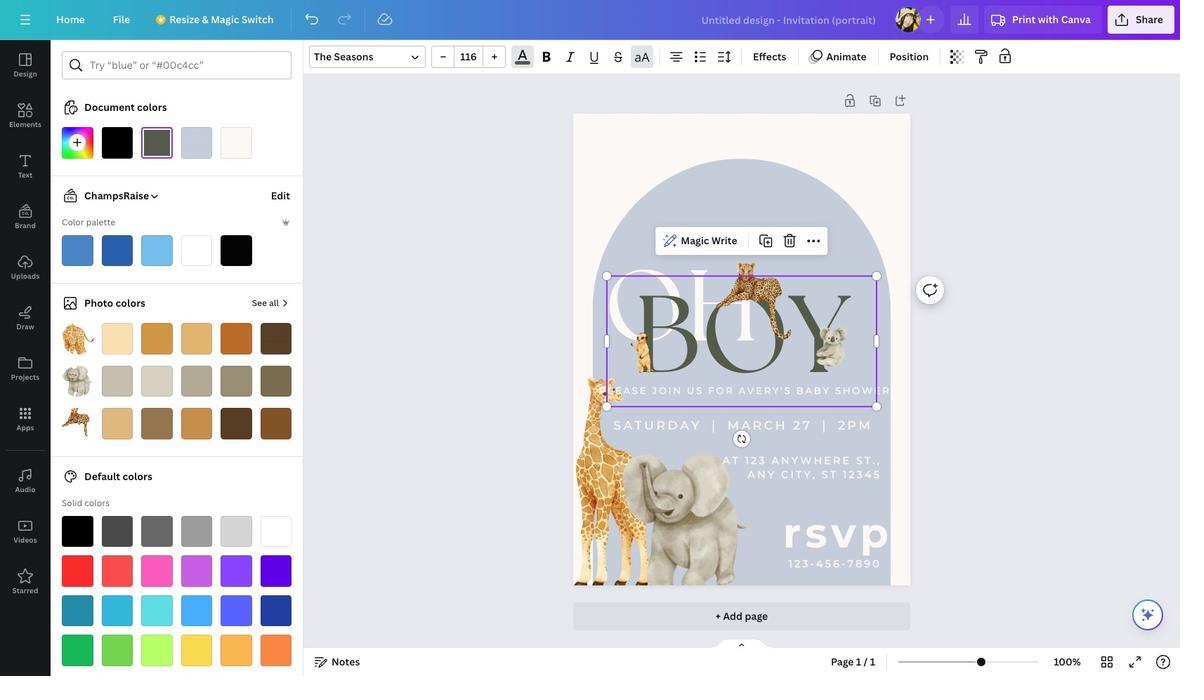 Task type: vqa. For each thing, say whether or not it's contained in the screenshot.
Draw
yes



Task type: describe. For each thing, give the bounding box(es) containing it.
join
[[652, 385, 683, 396]]

starred
[[12, 586, 38, 596]]

any
[[748, 469, 776, 481]]

elements button
[[0, 91, 51, 141]]

solid colors
[[62, 497, 110, 509]]

text
[[18, 170, 33, 180]]

colors for document colors
[[137, 100, 167, 114]]

+ add page
[[716, 610, 768, 623]]

2 │ from the left
[[818, 418, 832, 432]]

document colors
[[84, 100, 167, 114]]

print with canva button
[[984, 6, 1102, 34]]

light blue #38b6ff image
[[181, 595, 212, 627]]

1 1 from the left
[[856, 655, 861, 669]]

aqua blue #0cc0df image
[[102, 595, 133, 627]]

lime #c1ff72 image
[[141, 635, 172, 666]]

123-
[[789, 558, 816, 570]]

orange #ff914d image
[[260, 635, 292, 666]]

page
[[831, 655, 854, 669]]

page
[[745, 610, 768, 623]]

anywhere
[[771, 455, 851, 467]]

violet #5e17eb image
[[260, 556, 292, 587]]

see
[[252, 297, 267, 309]]

turquoise blue #5ce1e6 image
[[141, 595, 172, 627]]

royal blue #5271ff image
[[221, 595, 252, 627]]

+
[[716, 610, 721, 623]]

boy
[[634, 274, 850, 397]]

edit
[[271, 189, 290, 202]]

default colors
[[84, 470, 152, 483]]

magic write
[[681, 234, 737, 247]]

yellow #ffde59 image
[[181, 635, 212, 666]]

123-456-7890
[[789, 558, 881, 570]]

#fbe3b8 image
[[102, 323, 133, 354]]

add
[[723, 610, 743, 623]]

#ccd3df image
[[181, 127, 212, 158]]

please join us for avery's baby shower
[[599, 385, 891, 396]]

effects button
[[747, 46, 792, 68]]

#fbe3b8 image
[[102, 323, 133, 354]]

– – number field
[[459, 50, 478, 63]]

champsraise
[[84, 189, 149, 202]]

main menu bar
[[0, 0, 1180, 40]]

purple #8c52ff image
[[221, 556, 252, 587]]

st.,
[[856, 455, 881, 467]]

file button
[[102, 6, 141, 34]]

resize & magic switch
[[169, 13, 274, 26]]

audio button
[[0, 456, 51, 507]]

grass green #7ed957 image
[[102, 635, 133, 666]]

home link
[[45, 6, 96, 34]]

apps
[[16, 423, 34, 433]]

write
[[712, 234, 737, 247]]

march
[[727, 418, 787, 432]]

print
[[1012, 13, 1036, 26]]

#bcb3a0 image
[[181, 366, 212, 397]]

#a18058 image
[[141, 408, 172, 439]]

royal blue #5271ff image
[[221, 595, 252, 627]]

27
[[793, 418, 812, 432]]

gray #a6a6a6 image
[[181, 516, 212, 547]]

gray #a6a6a6 image
[[181, 516, 212, 547]]

document
[[84, 100, 135, 114]]

draw button
[[0, 293, 51, 344]]

#64472c image
[[260, 323, 292, 354]]

videos
[[14, 535, 37, 545]]

page 1 / 1
[[831, 655, 875, 669]]

at 123 anywhere st., any city, st 12345
[[723, 455, 881, 481]]

projects button
[[0, 344, 51, 394]]

color palette
[[62, 216, 115, 228]]

draw
[[16, 322, 34, 332]]

#ccd3df image
[[181, 127, 212, 158]]

text button
[[0, 141, 51, 192]]

#cdc6b7 image
[[102, 366, 133, 397]]

light blue #38b6ff image
[[181, 595, 212, 627]]

design button
[[0, 40, 51, 91]]

uploads button
[[0, 242, 51, 293]]

orange #ff914d image
[[260, 635, 292, 666]]

brand
[[15, 221, 36, 230]]

all
[[269, 297, 279, 309]]

7890
[[847, 558, 881, 570]]

at
[[723, 455, 740, 467]]

#c7752e image
[[221, 323, 252, 354]]

pink #ff66c4 image
[[141, 556, 172, 587]]

rsvp
[[783, 508, 893, 558]]

#867759 image
[[260, 366, 292, 397]]

#bcb3a0 image
[[181, 366, 212, 397]]

photo colors
[[84, 296, 145, 310]]

videos button
[[0, 507, 51, 557]]

print with canva
[[1012, 13, 1091, 26]]

#d19755 image
[[181, 408, 212, 439]]

please
[[599, 385, 648, 396]]

the
[[314, 50, 332, 63]]

edit button
[[270, 182, 292, 210]]

1 │ from the left
[[707, 418, 722, 432]]

file
[[113, 13, 130, 26]]

#d19755 image
[[181, 408, 212, 439]]

cobalt blue #004aad image
[[260, 595, 292, 627]]

effects
[[753, 50, 786, 63]]

position
[[890, 50, 929, 63]]

#64472c image
[[260, 323, 292, 354]]

456-
[[816, 558, 847, 570]]

animate
[[827, 50, 867, 63]]

pink #ff66c4 image
[[141, 556, 172, 587]]



Task type: locate. For each thing, give the bounding box(es) containing it.
Try "blue" or "#00c4cc" search field
[[90, 52, 282, 79]]

resize
[[169, 13, 200, 26]]

uploads
[[11, 271, 40, 281]]

#654526 image
[[221, 408, 252, 439], [221, 408, 252, 439]]

#dcd6c8 image
[[141, 366, 172, 397], [141, 366, 172, 397]]

100%
[[1054, 655, 1081, 669]]

magic inside button
[[211, 13, 239, 26]]

dark turquoise #0097b2 image
[[62, 595, 93, 627], [62, 595, 93, 627]]

colors right default
[[123, 470, 152, 483]]

default
[[84, 470, 120, 483]]

12345
[[843, 469, 881, 481]]

magic inside button
[[681, 234, 709, 247]]

magenta #cb6ce6 image
[[181, 556, 212, 587], [181, 556, 212, 587]]

show pages image
[[708, 639, 776, 650]]

colors right document
[[137, 100, 167, 114]]

#db9f50 image
[[141, 323, 172, 354], [141, 323, 172, 354]]

green #00bf63 image
[[62, 635, 93, 666], [62, 635, 93, 666]]

home
[[56, 13, 85, 26]]

123
[[745, 455, 767, 467]]

1 horizontal spatial magic
[[681, 234, 709, 247]]

canva
[[1061, 13, 1091, 26]]

switch
[[241, 13, 274, 26]]

colors for photo colors
[[116, 296, 145, 310]]

#e6bf8b image
[[102, 408, 133, 439], [102, 408, 133, 439]]

#fdf9f7 image
[[221, 127, 252, 158], [221, 127, 252, 158]]

2 1 from the left
[[870, 655, 875, 669]]

colors for solid colors
[[84, 497, 110, 509]]

oh
[[604, 250, 759, 364]]

1 left /
[[856, 655, 861, 669]]

peach #ffbd59 image
[[221, 635, 252, 666]]

1
[[856, 655, 861, 669], [870, 655, 875, 669]]

light gray #d9d9d9 image
[[221, 516, 252, 547], [221, 516, 252, 547]]

grass green #7ed957 image
[[102, 635, 133, 666]]

#010101 image
[[221, 235, 252, 266], [221, 235, 252, 266]]

avery's
[[739, 385, 792, 396]]

#a59980 image
[[221, 366, 252, 397], [221, 366, 252, 397]]

st
[[822, 469, 838, 481]]

share button
[[1108, 6, 1175, 34]]

colors
[[137, 100, 167, 114], [116, 296, 145, 310], [123, 470, 152, 483], [84, 497, 110, 509]]

side panel tab list
[[0, 40, 51, 608]]

│ right '27'
[[818, 418, 832, 432]]

the seasons button
[[309, 46, 426, 68]]

#a18058 image
[[141, 408, 172, 439]]

saturday │ march 27 │ 2pm
[[613, 418, 873, 432]]

│
[[707, 418, 722, 432], [818, 418, 832, 432]]

colors right photo
[[116, 296, 145, 310]]

0 horizontal spatial │
[[707, 418, 722, 432]]

peach #ffbd59 image
[[221, 635, 252, 666]]

photo
[[84, 296, 113, 310]]

color
[[62, 216, 84, 228]]

resize & magic switch button
[[147, 6, 285, 34]]

magic
[[211, 13, 239, 26], [681, 234, 709, 247]]

+ add page button
[[573, 603, 910, 631]]

baby
[[796, 385, 831, 396]]

1 horizontal spatial 1
[[870, 655, 875, 669]]

Design title text field
[[690, 6, 889, 34]]

2pm
[[838, 418, 873, 432]]

design
[[13, 69, 37, 79]]

animate button
[[804, 46, 872, 68]]

with
[[1038, 13, 1059, 26]]

coral red #ff5757 image
[[102, 556, 133, 587], [102, 556, 133, 587]]

white #ffffff image
[[260, 516, 292, 547], [260, 516, 292, 547]]

#606655 image
[[515, 61, 530, 65], [141, 127, 172, 158], [141, 127, 172, 158]]

turquoise blue #5ce1e6 image
[[141, 595, 172, 627]]

magic write button
[[659, 230, 743, 252]]

black #000000 image
[[62, 516, 93, 547], [62, 516, 93, 547]]

add a new color image
[[62, 127, 93, 158], [62, 127, 93, 158]]

#867759 image
[[260, 366, 292, 397]]

shower
[[835, 385, 891, 396]]

share
[[1136, 13, 1163, 26]]

city,
[[781, 469, 817, 481]]

aqua blue #0cc0df image
[[102, 595, 133, 627]]

bright red #ff3131 image
[[62, 556, 93, 587], [62, 556, 93, 587]]

colors for default colors
[[123, 470, 152, 483]]

apps button
[[0, 394, 51, 445]]

saturday
[[613, 418, 702, 432]]

yellow #ffde59 image
[[181, 635, 212, 666]]

#ffffff image
[[181, 235, 212, 266]]

seasons
[[334, 50, 373, 63]]

#ffffff image
[[181, 235, 212, 266]]

magic right '&'
[[211, 13, 239, 26]]

#cdc6b7 image
[[102, 366, 133, 397]]

1 horizontal spatial │
[[818, 418, 832, 432]]

#000000 image
[[102, 127, 133, 158], [102, 127, 133, 158]]

notes
[[332, 655, 360, 669]]

#606655 image
[[515, 61, 530, 65]]

cobalt blue #004aad image
[[260, 595, 292, 627]]

champsraise button
[[56, 187, 160, 204]]

/
[[864, 655, 868, 669]]

us
[[687, 385, 704, 396]]

#8f5d2c image
[[260, 408, 292, 439], [260, 408, 292, 439]]

palette
[[86, 216, 115, 228]]

audio
[[15, 485, 36, 495]]

#166bb5 image
[[102, 235, 133, 266], [102, 235, 133, 266]]

1 right /
[[870, 655, 875, 669]]

see all
[[252, 297, 279, 309]]

#c7752e image
[[221, 323, 252, 354]]

0 vertical spatial magic
[[211, 13, 239, 26]]

starred button
[[0, 557, 51, 608]]

position button
[[884, 46, 935, 68]]

colors right solid
[[84, 497, 110, 509]]

#75c6ef image
[[141, 235, 172, 266], [141, 235, 172, 266]]

violet #5e17eb image
[[260, 556, 292, 587]]

projects
[[11, 372, 40, 382]]

elements
[[9, 119, 42, 129]]

solid
[[62, 497, 82, 509]]

1 vertical spatial magic
[[681, 234, 709, 247]]

lime #c1ff72 image
[[141, 635, 172, 666]]

100% button
[[1045, 651, 1090, 674]]

the seasons
[[314, 50, 373, 63]]

0 horizontal spatial magic
[[211, 13, 239, 26]]

│ down for
[[707, 418, 722, 432]]

#4890cd image
[[62, 235, 93, 266], [62, 235, 93, 266]]

gray #737373 image
[[141, 516, 172, 547], [141, 516, 172, 547]]

for
[[708, 385, 734, 396]]

purple #8c52ff image
[[221, 556, 252, 587]]

group
[[431, 46, 506, 68]]

&
[[202, 13, 209, 26]]

magic left write
[[681, 234, 709, 247]]

brand button
[[0, 192, 51, 242]]

0 horizontal spatial 1
[[856, 655, 861, 669]]

canva assistant image
[[1139, 607, 1156, 624]]

see all button
[[251, 289, 292, 318]]

#e8bc7b image
[[181, 323, 212, 354], [181, 323, 212, 354]]

dark gray #545454 image
[[102, 516, 133, 547], [102, 516, 133, 547]]

notes button
[[309, 651, 366, 674]]



